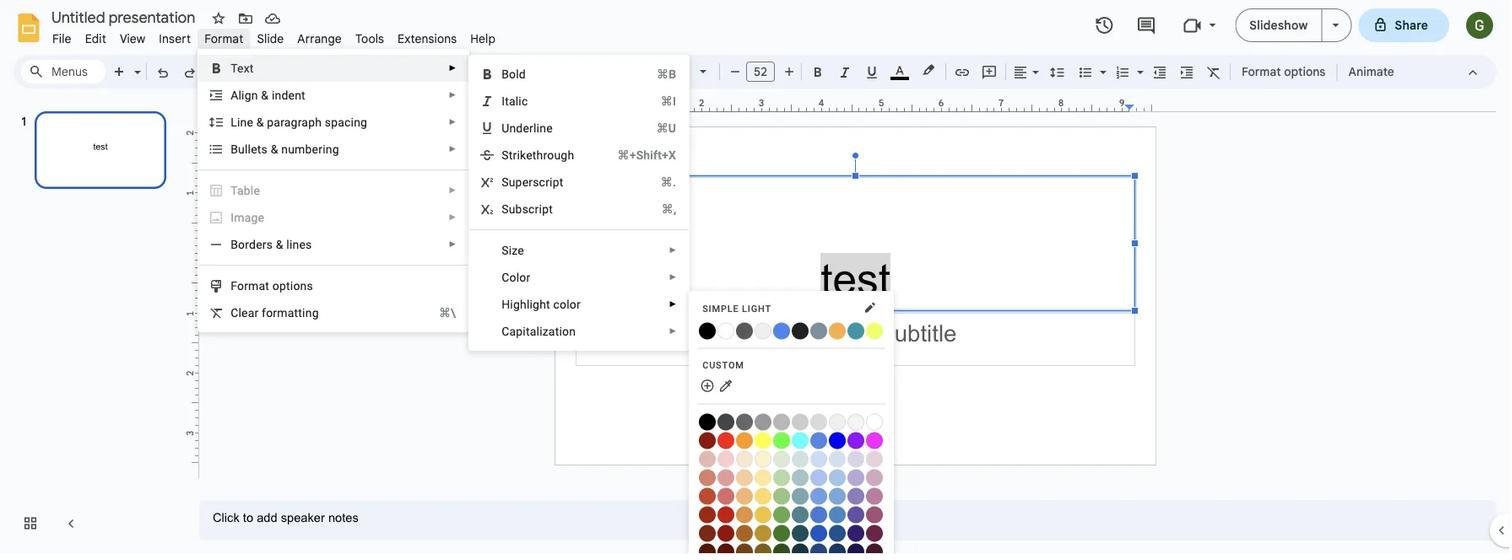 Task type: locate. For each thing, give the bounding box(es) containing it.
file menu item
[[46, 29, 78, 49]]

& right s
[[271, 142, 278, 156]]

⌘,
[[661, 202, 676, 216]]

orange cell
[[736, 432, 754, 449]]

format options down slideshow button
[[1242, 64, 1326, 79]]

color
[[553, 298, 581, 311]]

light purple 3 image
[[848, 451, 864, 468]]

text
[[231, 61, 254, 75]]

uperscript
[[509, 175, 563, 189]]

animate
[[1348, 64, 1394, 79]]

format options button
[[1234, 59, 1333, 84]]

light gray 3 cell
[[848, 413, 865, 431]]

formatting
[[262, 306, 319, 320]]

dark red 1 image
[[718, 507, 734, 524]]

light red 3 image
[[718, 451, 734, 468]]

0 vertical spatial format
[[204, 31, 243, 46]]

image m element
[[231, 211, 269, 225]]

dark gray 4 cell
[[718, 413, 735, 431]]

dark cornflower blue 1 image
[[810, 507, 827, 524]]

animate button
[[1341, 59, 1402, 84]]

10 row from the top
[[699, 543, 884, 555]]

dark cyan 1 cell
[[792, 506, 810, 524]]

help
[[470, 31, 496, 46]]

light gray 1 cell
[[810, 413, 828, 431]]

& right lign
[[261, 88, 269, 102]]

⌘u element
[[636, 120, 676, 137]]

i inside menu item
[[231, 211, 234, 225]]

light cyan 3 cell
[[792, 450, 810, 468]]

dark red 2 image
[[718, 525, 734, 542]]

dark gray 3 cell
[[736, 413, 754, 431]]

s
[[261, 142, 268, 156]]

dark cornflower blue 3 cell
[[810, 543, 828, 555]]

dark orange 2 image
[[736, 525, 753, 542]]

highlight color image
[[919, 60, 938, 80]]

format inside 'button'
[[1242, 64, 1281, 79]]

light green 3 cell
[[773, 450, 791, 468]]

i
[[502, 94, 505, 108], [231, 211, 234, 225]]

light cyan 2 image
[[792, 470, 809, 487]]

format up lear
[[231, 279, 269, 293]]

dark red 3 cell
[[718, 543, 735, 555]]

dark gray 2 cell
[[755, 413, 772, 431]]

1 horizontal spatial i
[[502, 94, 505, 108]]

light magenta 2 cell
[[866, 469, 884, 487]]

dark yellow 1 cell
[[755, 506, 772, 524]]

light yellow 1 image
[[755, 488, 772, 505]]

light gray 3 image
[[848, 414, 864, 431]]

theme color #eeff41, close to dark yellow 1 image
[[866, 323, 883, 340]]

options
[[1284, 64, 1326, 79], [272, 279, 313, 293]]

options up the formatting
[[272, 279, 313, 293]]

theme color #78909c, close to light cyan 1 cell
[[810, 322, 828, 340]]

i left age on the top of page
[[231, 211, 234, 225]]

dark red berry 2 image
[[699, 525, 716, 542]]

menu bar containing file
[[46, 22, 502, 50]]

⌘b element
[[636, 66, 676, 83]]

yellow image
[[755, 433, 772, 449]]

b
[[502, 67, 509, 81]]

purple image
[[848, 433, 864, 449]]

theme color black image
[[699, 323, 716, 340]]

dark red berry 3 cell
[[699, 543, 717, 555]]

format inside menu item
[[204, 31, 243, 46]]

dark gray 1 cell
[[773, 413, 791, 431]]

►
[[448, 63, 457, 73], [448, 90, 457, 100], [448, 117, 457, 127], [448, 144, 457, 154], [448, 186, 457, 195], [448, 213, 457, 222], [448, 240, 457, 249], [669, 246, 677, 255], [669, 273, 677, 282], [669, 300, 677, 309], [669, 327, 677, 336]]

⌘\
[[439, 306, 456, 320]]

ethrough
[[526, 148, 574, 162]]

subsc
[[502, 202, 535, 216]]

dark red berry 1 cell
[[699, 506, 717, 524]]

size o element
[[502, 244, 529, 257]]

light purple 1 cell
[[848, 487, 865, 505]]

indent
[[272, 88, 305, 102]]

theme color #4285f4, close to cornflower blue image
[[773, 323, 790, 340]]

view menu item
[[113, 29, 152, 49]]

format down slideshow button
[[1242, 64, 1281, 79]]

dark red berry 3 image
[[699, 544, 716, 555]]

yellow cell
[[755, 432, 772, 449]]

green cell
[[773, 432, 791, 449]]

arrange
[[297, 31, 342, 46]]

magenta image
[[866, 433, 883, 449]]

dark green 3 cell
[[773, 543, 791, 555]]

theme color #78909c, close to light cyan 1 image
[[810, 323, 827, 340]]

2 row from the top
[[699, 378, 742, 395]]

1 horizontal spatial format options
[[1242, 64, 1326, 79]]

dark orange 1 image
[[736, 507, 753, 524]]

underline u element
[[502, 121, 558, 135]]

light red 1 image
[[718, 488, 734, 505]]

color d element
[[502, 271, 535, 284]]

dark magenta 1 cell
[[866, 506, 884, 524]]

gray image
[[792, 414, 809, 431]]

⌘+shift+x
[[617, 148, 676, 162]]

0 horizontal spatial i
[[231, 211, 234, 225]]

black image
[[699, 414, 716, 431]]

⌘.
[[661, 175, 676, 189]]

dark cyan 3 cell
[[792, 543, 810, 555]]

tools
[[355, 31, 384, 46]]

i down b
[[502, 94, 505, 108]]

1 horizontal spatial options
[[1284, 64, 1326, 79]]

dark yellow 1 image
[[755, 507, 772, 524]]

light green 1 cell
[[773, 487, 791, 505]]

light cyan 3 image
[[792, 451, 809, 468]]

dark magenta 3 image
[[866, 544, 883, 555]]

dark green 1 cell
[[773, 506, 791, 524]]

light red berry 3 image
[[699, 451, 716, 468]]

format down star option
[[204, 31, 243, 46]]

menu item
[[198, 204, 469, 231]]

light red 1 cell
[[718, 487, 735, 505]]

size
[[502, 244, 524, 257]]

extensions
[[398, 31, 457, 46]]

a
[[231, 88, 238, 102]]

theme color #0097a7, close to dark blue 15 image
[[848, 323, 864, 340]]

c
[[231, 306, 238, 320]]

&
[[261, 88, 269, 102], [256, 115, 264, 129], [271, 142, 278, 156], [276, 238, 283, 252]]

7 row from the top
[[699, 487, 884, 505]]

dark cyan 3 image
[[792, 544, 809, 555]]

i m age
[[231, 211, 264, 225]]

c lear formatting
[[231, 306, 319, 320]]

dark gray 1 image
[[773, 414, 790, 431]]

light magenta 3 image
[[866, 451, 883, 468]]

cornflower blue image
[[810, 433, 827, 449]]

light red berry 2 cell
[[699, 469, 717, 487]]

options down slideshow button
[[1284, 64, 1326, 79]]

red cell
[[718, 432, 735, 449]]

menu item inside application
[[198, 204, 469, 231]]

custom
[[702, 360, 744, 371]]

l ine & paragraph spacing
[[231, 115, 367, 129]]

1 vertical spatial format
[[1242, 64, 1281, 79]]

cornflower blue cell
[[810, 432, 828, 449]]

light gray 2 cell
[[829, 413, 847, 431]]

a lign & indent
[[231, 88, 305, 102]]

theme color #595959, close to dark gray 3 image
[[736, 323, 753, 340]]

light purple 2 cell
[[848, 469, 865, 487]]

0 vertical spatial i
[[502, 94, 505, 108]]

color
[[502, 271, 530, 284]]

0 vertical spatial options
[[1284, 64, 1326, 79]]

menu containing b
[[469, 55, 690, 351]]

italic i element
[[502, 94, 533, 108]]

1 vertical spatial i
[[231, 211, 234, 225]]

⌘+shift+x element
[[597, 147, 676, 164]]

edit menu item
[[78, 29, 113, 49]]

menu bar inside menu bar banner
[[46, 22, 502, 50]]

h
[[502, 298, 510, 311]]

blue image
[[829, 433, 846, 449]]

subsc r ipt
[[502, 202, 553, 216]]

line & paragraph spacing image
[[1048, 60, 1067, 84]]

format
[[204, 31, 243, 46], [1242, 64, 1281, 79], [231, 279, 269, 293]]

light magenta 2 image
[[866, 470, 883, 487]]

numbered list menu image
[[1133, 61, 1144, 67]]

dark red 3 image
[[718, 544, 734, 555]]

i talic
[[502, 94, 528, 108]]

dark purple 3 image
[[848, 544, 864, 555]]

8 row from the top
[[699, 506, 884, 524]]

l
[[231, 115, 237, 129]]

dark green 2 image
[[773, 525, 790, 542]]

format options
[[1242, 64, 1326, 79], [231, 279, 313, 293]]

& left lines
[[276, 238, 283, 252]]

0 vertical spatial format options
[[1242, 64, 1326, 79]]

slideshow
[[1250, 18, 1308, 32]]

light red berry 1 image
[[699, 488, 716, 505]]

row
[[699, 322, 884, 340], [699, 378, 742, 395], [699, 413, 884, 431], [699, 432, 884, 449], [699, 450, 884, 468], [699, 469, 884, 487], [699, 487, 884, 505], [699, 506, 884, 524], [699, 525, 884, 542], [699, 543, 884, 555]]

h ighlight color
[[502, 298, 581, 311]]

age
[[244, 211, 264, 225]]

light cornflower blue 1 image
[[810, 488, 827, 505]]

dark orange 2 cell
[[736, 525, 754, 542]]

1 vertical spatial options
[[272, 279, 313, 293]]

light orange 1 cell
[[736, 487, 754, 505]]

theme color #eeeeee, close to light gray 2 cell
[[755, 322, 772, 340]]

dark cornflower blue 3 image
[[810, 544, 827, 555]]

2 vertical spatial format
[[231, 279, 269, 293]]

dark orange 1 cell
[[736, 506, 754, 524]]

u
[[502, 121, 509, 135]]

dark magenta 1 image
[[866, 507, 883, 524]]

Star checkbox
[[207, 7, 230, 30]]

light gray 1 image
[[810, 414, 827, 431]]

0 horizontal spatial format options
[[231, 279, 313, 293]]

menu item containing i
[[198, 204, 469, 231]]

application
[[0, 0, 1510, 555]]

theme color #ffab40, close to dark yellow 1 image
[[829, 323, 846, 340]]

arrange menu item
[[291, 29, 349, 49]]

red berry cell
[[699, 432, 717, 449]]

dark yellow 2 image
[[755, 525, 772, 542]]

spacing
[[325, 115, 367, 129]]

application containing slideshow
[[0, 0, 1510, 555]]

text color image
[[890, 60, 909, 80]]

table
[[231, 184, 260, 198]]

light cyan 1 cell
[[792, 487, 810, 505]]

highlight color h element
[[502, 298, 586, 311]]

red image
[[718, 433, 734, 449]]

format options up c lear formatting
[[231, 279, 313, 293]]

numbering
[[281, 142, 339, 156]]

light orange 3 image
[[736, 451, 753, 468]]

9 row from the top
[[699, 525, 884, 542]]

dark cyan 2 image
[[792, 525, 809, 542]]

navigation
[[0, 95, 186, 555]]

light purple 1 image
[[848, 488, 864, 505]]

theme color #eeff41, close to dark yellow 1 cell
[[866, 322, 884, 340]]

⌘b
[[657, 67, 676, 81]]

menu
[[198, 49, 469, 333], [469, 55, 690, 351], [689, 291, 894, 555]]

Menus field
[[21, 60, 106, 84]]

menu bar
[[46, 22, 502, 50]]

gray cell
[[792, 413, 810, 431]]

light purple 3 cell
[[848, 450, 865, 468]]

⌘u
[[656, 121, 676, 135]]

edit
[[85, 31, 106, 46]]



Task type: vqa. For each thing, say whether or not it's contained in the screenshot.


Task type: describe. For each thing, give the bounding box(es) containing it.
light green 3 image
[[773, 451, 790, 468]]

light yellow 3 image
[[755, 451, 772, 468]]

purple cell
[[848, 432, 865, 449]]

ipt
[[539, 202, 553, 216]]

theme color white image
[[718, 323, 734, 340]]

i for talic
[[502, 94, 505, 108]]

dark magenta 3 cell
[[866, 543, 884, 555]]

dark yellow 3 cell
[[755, 543, 772, 555]]

3 row from the top
[[699, 413, 884, 431]]

new slide with layout image
[[130, 61, 141, 67]]

theme color #4285f4, close to cornflower blue cell
[[773, 322, 791, 340]]

theme color #ffab40, close to dark yellow 1 cell
[[829, 322, 847, 340]]

⌘period element
[[641, 174, 676, 191]]

k
[[520, 148, 526, 162]]

dark cornflower blue 2 image
[[810, 525, 827, 542]]

superscript s element
[[502, 175, 568, 189]]

light red 2 cell
[[718, 469, 735, 487]]

align & indent a element
[[231, 88, 310, 102]]

light cornflower blue 1 cell
[[810, 487, 828, 505]]

light red berry 2 image
[[699, 470, 716, 487]]

1 vertical spatial format options
[[231, 279, 313, 293]]

► inside table menu item
[[448, 186, 457, 195]]

s uperscript
[[502, 175, 563, 189]]

light magenta 1 cell
[[866, 487, 884, 505]]

light orange 3 cell
[[736, 450, 754, 468]]

light green 2 image
[[773, 470, 790, 487]]

dark orange 3 image
[[736, 544, 753, 555]]

light cornflower blue 2 image
[[810, 470, 827, 487]]

magenta cell
[[866, 432, 884, 449]]

5 row from the top
[[699, 450, 884, 468]]

light purple 2 image
[[848, 470, 864, 487]]

paragraph
[[267, 115, 322, 129]]

bulleted list menu image
[[1096, 61, 1107, 67]]

lear
[[238, 306, 259, 320]]

dark green 1 image
[[773, 507, 790, 524]]

light yellow 2 image
[[755, 470, 772, 487]]

bulle
[[231, 142, 257, 156]]

bulle t s & numbering
[[231, 142, 339, 156]]

s
[[502, 175, 509, 189]]

dark cyan 1 image
[[792, 507, 809, 524]]

⌘backslash element
[[419, 305, 456, 322]]

► inside menu item
[[448, 213, 457, 222]]

table menu item
[[198, 177, 469, 204]]

insert
[[159, 31, 191, 46]]

view
[[120, 31, 145, 46]]

navigation inside application
[[0, 95, 186, 555]]

dark red 2 cell
[[718, 525, 735, 542]]

light blue 2 cell
[[829, 469, 847, 487]]

cyan image
[[792, 433, 809, 449]]

slide menu item
[[250, 29, 291, 49]]

talic
[[505, 94, 528, 108]]

dark yellow 2 cell
[[755, 525, 772, 542]]

capitalization 1 element
[[502, 325, 581, 338]]

stri k ethrough
[[502, 148, 574, 162]]

lines
[[286, 238, 312, 252]]

u nderline
[[502, 121, 553, 135]]

file
[[52, 31, 71, 46]]

old
[[509, 67, 526, 81]]

lign
[[238, 88, 258, 102]]

dark orange 3 cell
[[736, 543, 754, 555]]

borders
[[231, 238, 273, 252]]

red berry image
[[699, 433, 716, 449]]

help menu item
[[464, 29, 502, 49]]

light magenta 1 image
[[866, 488, 883, 505]]

extensions menu item
[[391, 29, 464, 49]]

light blue 1 cell
[[829, 487, 847, 505]]

dark blue 3 cell
[[829, 543, 847, 555]]

slideshow button
[[1235, 8, 1322, 42]]

t
[[257, 142, 261, 156]]

capitalization
[[502, 325, 576, 338]]

light cornflower blue 3 cell
[[810, 450, 828, 468]]

light cyan 1 image
[[792, 488, 809, 505]]

blue cell
[[829, 432, 847, 449]]

6 row from the top
[[699, 469, 884, 487]]

black cell
[[699, 413, 717, 431]]

nderline
[[509, 121, 553, 135]]

light orange 2 cell
[[736, 469, 754, 487]]

theme color #eeeeee, close to light gray 2 image
[[755, 323, 772, 340]]

start slideshow (⌘+enter) image
[[1332, 24, 1339, 27]]

orange image
[[736, 433, 753, 449]]

tools menu item
[[349, 29, 391, 49]]

light green 2 cell
[[773, 469, 791, 487]]

custom button
[[698, 356, 885, 376]]

main toolbar
[[105, 0, 1403, 479]]

dark red berry 2 cell
[[699, 525, 717, 542]]

dark magenta 2 image
[[866, 525, 883, 542]]

white image
[[866, 414, 883, 431]]

ine
[[237, 115, 253, 129]]

m
[[234, 211, 244, 225]]

b old
[[502, 67, 526, 81]]

menu bar banner
[[0, 0, 1510, 555]]

subscript r element
[[502, 202, 558, 216]]

dark gray 3 image
[[736, 414, 753, 431]]

dark cornflower blue 2 cell
[[810, 525, 828, 542]]

format menu item
[[198, 29, 250, 49]]

bullets & numbering t element
[[231, 142, 344, 156]]

options inside 'button'
[[1284, 64, 1326, 79]]

light orange 2 image
[[736, 470, 753, 487]]

i for m
[[231, 211, 234, 225]]

light yellow 3 cell
[[755, 450, 772, 468]]

Rename text field
[[46, 7, 205, 27]]

insert menu item
[[152, 29, 198, 49]]

light red 3 cell
[[718, 450, 735, 468]]

ighlight
[[510, 298, 550, 311]]

borders & lines q element
[[231, 238, 317, 252]]

light red berry 3 cell
[[699, 450, 717, 468]]

green image
[[773, 433, 790, 449]]

bold b element
[[502, 67, 531, 81]]

light blue 3 cell
[[829, 450, 847, 468]]

r
[[535, 202, 539, 216]]

theme color #595959, close to dark gray 3 cell
[[736, 322, 754, 340]]

light magenta 3 cell
[[866, 450, 884, 468]]

dark blue 2 cell
[[829, 525, 847, 542]]

dark purple 2 image
[[848, 525, 864, 542]]

2
[[184, 131, 196, 136]]

Font size text field
[[747, 62, 774, 82]]

format options inside 'button'
[[1242, 64, 1326, 79]]

light red berry 1 cell
[[699, 487, 717, 505]]

light yellow 1 cell
[[755, 487, 772, 505]]

theme color #212121, close to dark gray 30 cell
[[792, 322, 810, 340]]

light cornflower blue 2 cell
[[810, 469, 828, 487]]

dark gray 4 image
[[718, 414, 734, 431]]

simple light
[[702, 304, 771, 314]]

cyan cell
[[792, 432, 810, 449]]

dark purple 2 cell
[[848, 525, 865, 542]]

dark cornflower blue 1 cell
[[810, 506, 828, 524]]

dark red 1 cell
[[718, 506, 735, 524]]

format options \ element
[[231, 279, 318, 293]]

light yellow 2 cell
[[755, 469, 772, 487]]

Font size field
[[746, 62, 782, 86]]

dark blue 1 image
[[829, 507, 846, 524]]

clear formatting c element
[[231, 306, 324, 320]]

strikethrough k element
[[502, 148, 579, 162]]

light blue 1 image
[[829, 488, 846, 505]]

4 row from the top
[[699, 432, 884, 449]]

dark gray 2 image
[[755, 414, 772, 431]]

light orange 1 image
[[736, 488, 753, 505]]

light blue 2 image
[[829, 470, 846, 487]]

light green 1 image
[[773, 488, 790, 505]]

light
[[742, 304, 771, 314]]

table 2 element
[[231, 184, 265, 198]]

format inside menu
[[231, 279, 269, 293]]

menu containing simple light
[[689, 291, 894, 555]]

light blue 3 image
[[829, 451, 846, 468]]

share button
[[1359, 8, 1449, 42]]

⌘i
[[661, 94, 676, 108]]

stri
[[502, 148, 520, 162]]

light cornflower blue 3 image
[[810, 451, 827, 468]]

theme color #212121, close to dark gray 30 image
[[792, 323, 809, 340]]

⌘comma element
[[641, 201, 676, 218]]

light red 2 image
[[718, 470, 734, 487]]

dark blue 2 image
[[829, 525, 846, 542]]

borders & lines
[[231, 238, 312, 252]]

0 horizontal spatial options
[[272, 279, 313, 293]]

dark green 2 cell
[[773, 525, 791, 542]]

text s element
[[231, 61, 259, 75]]

dark purple 1 image
[[848, 507, 864, 524]]

simple
[[702, 304, 739, 314]]

menu containing text
[[198, 49, 469, 333]]

dark yellow 3 image
[[755, 544, 772, 555]]

& right ine
[[256, 115, 264, 129]]

slide
[[257, 31, 284, 46]]

dark green 3 image
[[773, 544, 790, 555]]

right margin image
[[1125, 99, 1156, 111]]

light gray 2 image
[[829, 414, 846, 431]]

share
[[1395, 18, 1428, 32]]

theme color #0097a7, close to dark blue 15 cell
[[848, 322, 865, 340]]

dark purple 3 cell
[[848, 543, 865, 555]]

line & paragraph spacing l element
[[231, 115, 372, 129]]

dark red berry 1 image
[[699, 507, 716, 524]]

dark blue 3 image
[[829, 544, 846, 555]]

dark blue 1 cell
[[829, 506, 847, 524]]

theme color black cell
[[699, 322, 717, 340]]

1 row from the top
[[699, 322, 884, 340]]

dark magenta 2 cell
[[866, 525, 884, 542]]



